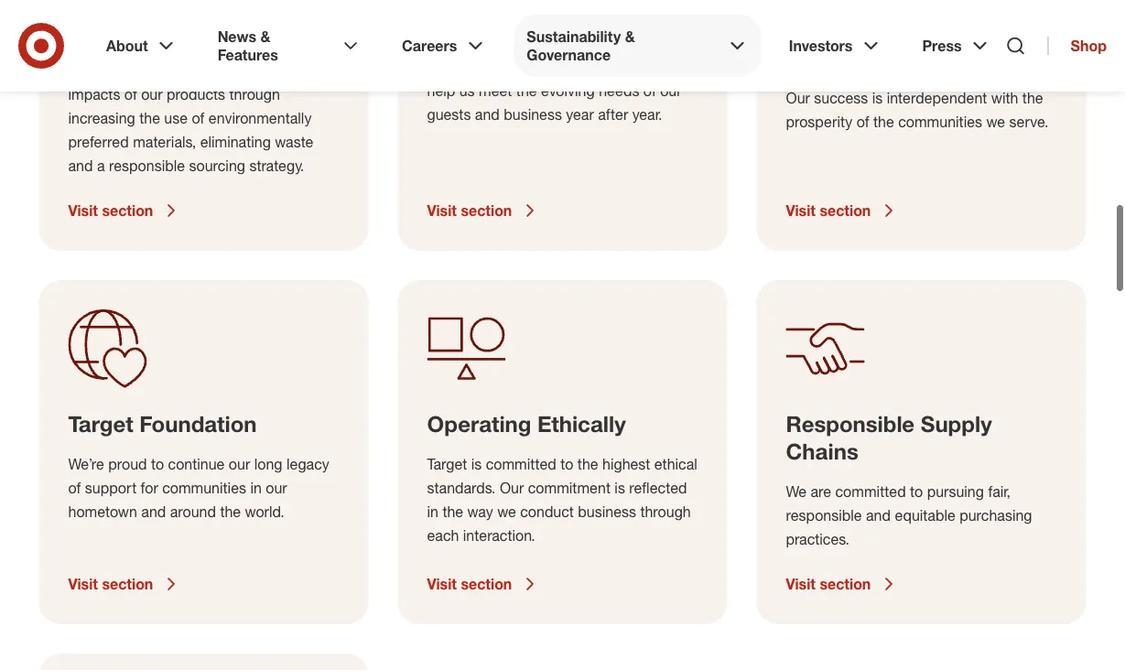 Task type: locate. For each thing, give the bounding box(es) containing it.
1 horizontal spatial we
[[987, 113, 1006, 131]]

are left "on"
[[93, 61, 114, 79]]

0 vertical spatial business
[[504, 105, 562, 123]]

in
[[250, 479, 262, 497], [427, 503, 439, 521]]

0 vertical spatial target
[[68, 411, 133, 437]]

we up impacts in the left of the page
[[68, 61, 89, 79]]

1 horizontal spatial a
[[138, 61, 146, 79]]

1 vertical spatial are
[[93, 61, 114, 79]]

our up conduct
[[500, 479, 524, 497]]

in up world. at the left of page
[[250, 479, 262, 497]]

a
[[138, 61, 146, 79], [97, 157, 105, 174]]

through up environmentally
[[229, 85, 280, 103]]

is down highest
[[615, 479, 625, 497]]

to up commitment
[[561, 455, 574, 473]]

0 vertical spatial through
[[229, 85, 280, 103]]

responsible up 'about'
[[68, 0, 197, 16]]

sustainability & governance
[[527, 27, 635, 64]]

and left equitable
[[866, 506, 891, 524]]

impacts
[[68, 85, 120, 103]]

committed for operating
[[486, 455, 557, 473]]

our inside our success is interdependent with the prosperity of the communities we serve.
[[786, 89, 810, 107]]

responsible for chains
[[786, 411, 915, 437]]

is inside our success is interdependent with the prosperity of the communities we serve.
[[872, 89, 883, 107]]

0 vertical spatial responsible
[[109, 157, 185, 174]]

interaction.
[[463, 527, 536, 544]]

1 vertical spatial is
[[471, 455, 482, 473]]

1 vertical spatial committed
[[836, 483, 906, 500]]

target is committed to the highest ethical standards. our commitment is reflected in the way we conduct business through each interaction.
[[427, 455, 698, 544]]

we up interaction. at the bottom of the page
[[497, 503, 516, 521]]

are inside our team members are at the center of our culture, strategy and success and help us meet the evolving needs of our guests and business year after year.
[[559, 34, 580, 52]]

and down preferred
[[68, 157, 93, 174]]

supply
[[921, 411, 992, 437]]

1 vertical spatial responsible
[[786, 411, 915, 437]]

0 vertical spatial we
[[987, 113, 1006, 131]]

at
[[584, 34, 596, 52]]

0 horizontal spatial &
[[260, 27, 271, 45]]

1 horizontal spatial responsible
[[786, 411, 915, 437]]

business
[[504, 105, 562, 123], [578, 503, 636, 521]]

committed down "responsible supply chains"
[[836, 483, 906, 500]]

2 vertical spatial is
[[615, 479, 625, 497]]

1 horizontal spatial responsible
[[786, 506, 862, 524]]

support
[[85, 479, 137, 497]]

our down long
[[266, 479, 287, 497]]

0 vertical spatial a
[[138, 61, 146, 79]]

1 horizontal spatial committed
[[836, 483, 906, 500]]

0 vertical spatial responsible
[[68, 0, 197, 16]]

we inside the we are on a journey to minimize the impacts of our products through increasing the use of environmentally preferred materials, eliminating waste and a responsible sourcing strategy.
[[68, 61, 89, 79]]

we inside "we are committed to pursuing fair, responsible and equitable purchasing practices."
[[786, 483, 807, 500]]

visit
[[68, 201, 98, 219], [427, 201, 457, 219], [786, 201, 816, 219], [68, 575, 98, 593], [427, 575, 457, 593], [786, 575, 816, 593]]

our inside the we are on a journey to minimize the impacts of our products through increasing the use of environmentally preferred materials, eliminating waste and a responsible sourcing strategy.
[[141, 85, 163, 103]]

we inside our success is interdependent with the prosperity of the communities we serve.
[[987, 113, 1006, 131]]

responsible up the chains on the right of the page
[[786, 411, 915, 437]]

through down reflected
[[641, 503, 691, 521]]

& inside sustainability & governance
[[625, 27, 635, 45]]

responsible supply chains
[[786, 411, 992, 465]]

0 vertical spatial in
[[250, 479, 262, 497]]

our left long
[[229, 455, 250, 473]]

0 horizontal spatial we
[[497, 503, 516, 521]]

investors link
[[776, 15, 895, 77]]

& right the at
[[625, 27, 635, 45]]

1 vertical spatial we
[[786, 483, 807, 500]]

target up standards.
[[427, 455, 467, 473]]

communities
[[786, 44, 925, 71]]

1 horizontal spatial is
[[615, 479, 625, 497]]

1 horizontal spatial success
[[814, 89, 868, 107]]

operating ethically
[[427, 411, 626, 437]]

business down evolving
[[504, 105, 562, 123]]

success
[[591, 58, 645, 76], [814, 89, 868, 107]]

our inside our team members are at the center of our culture, strategy and success and help us meet the evolving needs of our guests and business year after year.
[[427, 34, 451, 52]]

we down with
[[987, 113, 1006, 131]]

0 vertical spatial success
[[591, 58, 645, 76]]

2 horizontal spatial are
[[811, 483, 832, 500]]

we for responsible supply chains
[[786, 483, 807, 500]]

to up the products
[[203, 61, 216, 79]]

features
[[218, 46, 278, 64]]

0 horizontal spatial are
[[93, 61, 114, 79]]

help
[[427, 82, 455, 99]]

to inside target is committed to the highest ethical standards. our commitment is reflected in the way we conduct business through each interaction.
[[561, 455, 574, 473]]

1 horizontal spatial target
[[427, 455, 467, 473]]

1 vertical spatial our
[[786, 89, 810, 107]]

responsible inside "we are committed to pursuing fair, responsible and equitable purchasing practices."
[[786, 506, 862, 524]]

sustainability & governance link
[[514, 15, 762, 77]]

are left the at
[[559, 34, 580, 52]]

&
[[260, 27, 271, 45], [625, 27, 635, 45]]

and down for
[[141, 503, 166, 521]]

our
[[427, 34, 451, 52], [786, 89, 810, 107], [500, 479, 524, 497]]

the down standards.
[[443, 503, 464, 521]]

1 horizontal spatial business
[[578, 503, 636, 521]]

1 vertical spatial target
[[427, 455, 467, 473]]

0 vertical spatial our
[[427, 34, 451, 52]]

responsible inside responsible resource use
[[68, 0, 197, 16]]

responsible for use
[[68, 0, 197, 16]]

1 & from the left
[[260, 27, 271, 45]]

hometown
[[68, 503, 137, 521]]

target up we're
[[68, 411, 133, 437]]

1 vertical spatial we
[[497, 503, 516, 521]]

2 horizontal spatial is
[[872, 89, 883, 107]]

1 vertical spatial communities
[[162, 479, 246, 497]]

are
[[559, 34, 580, 52], [93, 61, 114, 79], [811, 483, 832, 500]]

0 horizontal spatial target
[[68, 411, 133, 437]]

increasing
[[68, 109, 135, 127]]

0 horizontal spatial in
[[250, 479, 262, 497]]

2 vertical spatial are
[[811, 483, 832, 500]]

1 vertical spatial a
[[97, 157, 105, 174]]

target
[[68, 411, 133, 437], [427, 455, 467, 473]]

& inside news & features
[[260, 27, 271, 45]]

committed down operating ethically
[[486, 455, 557, 473]]

to inside "we are committed to pursuing fair, responsible and equitable purchasing practices."
[[910, 483, 923, 500]]

we
[[987, 113, 1006, 131], [497, 503, 516, 521]]

careers
[[402, 37, 457, 54]]

a down preferred
[[97, 157, 105, 174]]

0 vertical spatial are
[[559, 34, 580, 52]]

1 horizontal spatial through
[[641, 503, 691, 521]]

success up prosperity
[[814, 89, 868, 107]]

visit section link
[[68, 200, 339, 222], [427, 200, 698, 222], [786, 200, 1057, 222], [68, 573, 339, 595], [427, 573, 698, 595], [786, 573, 1057, 595]]

0 vertical spatial we
[[68, 61, 89, 79]]

2 vertical spatial our
[[500, 479, 524, 497]]

0 horizontal spatial our
[[427, 34, 451, 52]]

press link
[[910, 15, 1004, 77]]

1 horizontal spatial in
[[427, 503, 439, 521]]

visit section
[[68, 201, 153, 219], [427, 201, 512, 219], [786, 201, 871, 219], [68, 575, 153, 593], [427, 575, 512, 593], [786, 575, 871, 593]]

responsible up 'practices.'
[[786, 506, 862, 524]]

of
[[671, 34, 684, 52], [644, 82, 656, 99], [124, 85, 137, 103], [192, 109, 205, 127], [857, 113, 870, 131], [68, 479, 81, 497]]

& up features
[[260, 27, 271, 45]]

0 horizontal spatial business
[[504, 105, 562, 123]]

committed inside target is committed to the highest ethical standards. our commitment is reflected in the way we conduct business through each interaction.
[[486, 455, 557, 473]]

world.
[[245, 503, 284, 521]]

committed inside "we are committed to pursuing fair, responsible and equitable purchasing practices."
[[836, 483, 906, 500]]

is down communities
[[872, 89, 883, 107]]

1 vertical spatial business
[[578, 503, 636, 521]]

target for target foundation
[[68, 411, 133, 437]]

0 horizontal spatial we
[[68, 61, 89, 79]]

preferred
[[68, 133, 129, 151]]

of down we're
[[68, 479, 81, 497]]

in inside we're proud to continue our long legacy of support for communities in our hometown and around the world.
[[250, 479, 262, 497]]

continue
[[168, 455, 225, 473]]

and inside "we are committed to pursuing fair, responsible and equitable purchasing practices."
[[866, 506, 891, 524]]

0 vertical spatial committed
[[486, 455, 557, 473]]

through inside the we are on a journey to minimize the impacts of our products through increasing the use of environmentally preferred materials, eliminating waste and a responsible sourcing strategy.
[[229, 85, 280, 103]]

of down "on"
[[124, 85, 137, 103]]

responsible
[[109, 157, 185, 174], [786, 506, 862, 524]]

shop
[[1071, 37, 1107, 54]]

our
[[427, 58, 449, 76], [660, 82, 682, 99], [141, 85, 163, 103], [229, 455, 250, 473], [266, 479, 287, 497]]

success inside our success is interdependent with the prosperity of the communities we serve.
[[814, 89, 868, 107]]

responsible down materials,
[[109, 157, 185, 174]]

2 & from the left
[[625, 27, 635, 45]]

0 horizontal spatial a
[[97, 157, 105, 174]]

the left use
[[139, 109, 160, 127]]

0 vertical spatial communities
[[899, 113, 983, 131]]

communities down the continue
[[162, 479, 246, 497]]

the left world. at the left of page
[[220, 503, 241, 521]]

1 horizontal spatial we
[[786, 483, 807, 500]]

0 horizontal spatial committed
[[486, 455, 557, 473]]

section
[[102, 201, 153, 219], [461, 201, 512, 219], [820, 201, 871, 219], [102, 575, 153, 593], [461, 575, 512, 593], [820, 575, 871, 593]]

of up year.
[[644, 82, 656, 99]]

1 horizontal spatial are
[[559, 34, 580, 52]]

the
[[600, 34, 621, 52], [282, 61, 302, 79], [516, 82, 537, 99], [1023, 89, 1044, 107], [139, 109, 160, 127], [874, 113, 895, 131], [578, 455, 599, 473], [220, 503, 241, 521], [443, 503, 464, 521]]

to up equitable
[[910, 483, 923, 500]]

0 horizontal spatial communities
[[162, 479, 246, 497]]

we
[[68, 61, 89, 79], [786, 483, 807, 500]]

are inside the we are on a journey to minimize the impacts of our products through increasing the use of environmentally preferred materials, eliminating waste and a responsible sourcing strategy.
[[93, 61, 114, 79]]

in up each
[[427, 503, 439, 521]]

2 horizontal spatial our
[[786, 89, 810, 107]]

0 horizontal spatial through
[[229, 85, 280, 103]]

1 vertical spatial in
[[427, 503, 439, 521]]

to
[[203, 61, 216, 79], [151, 455, 164, 473], [561, 455, 574, 473], [910, 483, 923, 500]]

and up strengthening
[[872, 0, 911, 16]]

around
[[170, 503, 216, 521]]

1 vertical spatial through
[[641, 503, 691, 521]]

target inside target is committed to the highest ethical standards. our commitment is reflected in the way we conduct business through each interaction.
[[427, 455, 467, 473]]

in inside target is committed to the highest ethical standards. our commitment is reflected in the way we conduct business through each interaction.
[[427, 503, 439, 521]]

we down the chains on the right of the page
[[786, 483, 807, 500]]

1 horizontal spatial communities
[[899, 113, 983, 131]]

success up needs
[[591, 58, 645, 76]]

of right use
[[192, 109, 205, 127]]

1 vertical spatial responsible
[[786, 506, 862, 524]]

to up for
[[151, 455, 164, 473]]

0 horizontal spatial responsible
[[68, 0, 197, 16]]

0 horizontal spatial responsible
[[109, 157, 185, 174]]

we are committed to pursuing fair, responsible and equitable purchasing practices.
[[786, 483, 1033, 548]]

are inside "we are committed to pursuing fair, responsible and equitable purchasing practices."
[[811, 483, 832, 500]]

our down 'journey'
[[141, 85, 163, 103]]

0 vertical spatial is
[[872, 89, 883, 107]]

1 vertical spatial success
[[814, 89, 868, 107]]

responsible inside "responsible supply chains"
[[786, 411, 915, 437]]

evolving
[[541, 82, 595, 99]]

of right prosperity
[[857, 113, 870, 131]]

our left team
[[427, 34, 451, 52]]

business inside target is committed to the highest ethical standards. our commitment is reflected in the way we conduct business through each interaction.
[[578, 503, 636, 521]]

is
[[872, 89, 883, 107], [471, 455, 482, 473], [615, 479, 625, 497]]

serving
[[786, 0, 866, 16]]

our up prosperity
[[786, 89, 810, 107]]

through
[[229, 85, 280, 103], [641, 503, 691, 521]]

commitment
[[528, 479, 611, 497]]

1 horizontal spatial &
[[625, 27, 635, 45]]

1 horizontal spatial our
[[500, 479, 524, 497]]

communities down interdependent
[[899, 113, 983, 131]]

are down the chains on the right of the page
[[811, 483, 832, 500]]

and inside serving and strengthening communities
[[872, 0, 911, 16]]

business down commitment
[[578, 503, 636, 521]]

eliminating
[[200, 133, 271, 151]]

and
[[872, 0, 911, 16], [562, 58, 587, 76], [649, 58, 673, 76], [475, 105, 500, 123], [68, 157, 93, 174], [141, 503, 166, 521], [866, 506, 891, 524]]

is up standards.
[[471, 455, 482, 473]]

sourcing
[[189, 157, 245, 174]]

strategy
[[505, 58, 558, 76]]

0 horizontal spatial success
[[591, 58, 645, 76]]

target for target is committed to the highest ethical standards. our commitment is reflected in the way we conduct business through each interaction.
[[427, 455, 467, 473]]

a right "on"
[[138, 61, 146, 79]]

the right the at
[[600, 34, 621, 52]]



Task type: vqa. For each thing, say whether or not it's contained in the screenshot.
News & Features
yes



Task type: describe. For each thing, give the bounding box(es) containing it.
our team members are at the center of our culture, strategy and success and help us meet the evolving needs of our guests and business year after year.
[[427, 34, 684, 123]]

waste
[[275, 133, 314, 151]]

ethically
[[538, 411, 626, 437]]

careers link
[[389, 15, 499, 77]]

our inside target is committed to the highest ethical standards. our commitment is reflected in the way we conduct business through each interaction.
[[500, 479, 524, 497]]

practices.
[[786, 530, 850, 548]]

strengthening
[[786, 17, 934, 44]]

us
[[459, 82, 475, 99]]

minimize
[[220, 61, 278, 79]]

center
[[625, 34, 667, 52]]

of inside our success is interdependent with the prosperity of the communities we serve.
[[857, 113, 870, 131]]

with
[[992, 89, 1019, 107]]

we're proud to continue our long legacy of support for communities in our hometown and around the world.
[[68, 455, 330, 521]]

materials,
[[133, 133, 196, 151]]

investors
[[789, 37, 853, 54]]

strategy.
[[249, 157, 304, 174]]

to inside the we are on a journey to minimize the impacts of our products through increasing the use of environmentally preferred materials, eliminating waste and a responsible sourcing strategy.
[[203, 61, 216, 79]]

press
[[923, 37, 962, 54]]

serving and strengthening communities
[[786, 0, 934, 71]]

use
[[68, 17, 109, 44]]

success inside our team members are at the center of our culture, strategy and success and help us meet the evolving needs of our guests and business year after year.
[[591, 58, 645, 76]]

year
[[566, 105, 594, 123]]

foundation
[[139, 411, 257, 437]]

our for our success is interdependent with the prosperity of the communities we serve.
[[786, 89, 810, 107]]

products
[[167, 85, 225, 103]]

& for sustainability
[[625, 27, 635, 45]]

of right center
[[671, 34, 684, 52]]

the down strategy
[[516, 82, 537, 99]]

chains
[[786, 438, 859, 465]]

and up evolving
[[562, 58, 587, 76]]

long
[[254, 455, 283, 473]]

communities inside we're proud to continue our long legacy of support for communities in our hometown and around the world.
[[162, 479, 246, 497]]

fair,
[[989, 483, 1011, 500]]

0 horizontal spatial is
[[471, 455, 482, 473]]

news & features link
[[205, 15, 375, 77]]

are for responsible resource use
[[93, 61, 114, 79]]

use
[[164, 109, 188, 127]]

equitable
[[895, 506, 956, 524]]

journey
[[150, 61, 199, 79]]

we inside target is committed to the highest ethical standards. our commitment is reflected in the way we conduct business through each interaction.
[[497, 503, 516, 521]]

on
[[118, 61, 134, 79]]

after
[[598, 105, 628, 123]]

proud
[[108, 455, 147, 473]]

each
[[427, 527, 459, 544]]

our down careers
[[427, 58, 449, 76]]

way
[[468, 503, 493, 521]]

team
[[455, 34, 488, 52]]

of inside we're proud to continue our long legacy of support for communities in our hometown and around the world.
[[68, 479, 81, 497]]

culture,
[[453, 58, 501, 76]]

members
[[492, 34, 555, 52]]

guests
[[427, 105, 471, 123]]

for
[[141, 479, 158, 497]]

sustainability
[[527, 27, 621, 45]]

pursuing
[[927, 483, 984, 500]]

the up commitment
[[578, 455, 599, 473]]

conduct
[[520, 503, 574, 521]]

resource
[[203, 0, 303, 16]]

the inside we're proud to continue our long legacy of support for communities in our hometown and around the world.
[[220, 503, 241, 521]]

business inside our team members are at the center of our culture, strategy and success and help us meet the evolving needs of our guests and business year after year.
[[504, 105, 562, 123]]

ethical
[[655, 455, 698, 473]]

about
[[106, 37, 148, 54]]

we for responsible resource use
[[68, 61, 89, 79]]

about link
[[93, 15, 190, 77]]

serve.
[[1010, 113, 1049, 131]]

committed for responsible
[[836, 483, 906, 500]]

and inside we're proud to continue our long legacy of support for communities in our hometown and around the world.
[[141, 503, 166, 521]]

meet
[[479, 82, 512, 99]]

governance
[[527, 46, 611, 64]]

& for news
[[260, 27, 271, 45]]

and inside the we are on a journey to minimize the impacts of our products through increasing the use of environmentally preferred materials, eliminating waste and a responsible sourcing strategy.
[[68, 157, 93, 174]]

news & features
[[218, 27, 278, 64]]

are for responsible supply chains
[[811, 483, 832, 500]]

and down center
[[649, 58, 673, 76]]

the right minimize
[[282, 61, 302, 79]]

needs
[[599, 82, 640, 99]]

target foundation
[[68, 411, 257, 437]]

interdependent
[[887, 89, 988, 107]]

and down meet
[[475, 105, 500, 123]]

responsible inside the we are on a journey to minimize the impacts of our products through increasing the use of environmentally preferred materials, eliminating waste and a responsible sourcing strategy.
[[109, 157, 185, 174]]

responsible resource use
[[68, 0, 303, 44]]

to inside we're proud to continue our long legacy of support for communities in our hometown and around the world.
[[151, 455, 164, 473]]

standards.
[[427, 479, 496, 497]]

shop link
[[1048, 37, 1107, 55]]

news
[[218, 27, 256, 45]]

our up year.
[[660, 82, 682, 99]]

environmentally
[[209, 109, 312, 127]]

year.
[[633, 105, 663, 123]]

prosperity
[[786, 113, 853, 131]]

reflected
[[629, 479, 687, 497]]

the up serve.
[[1023, 89, 1044, 107]]

operating
[[427, 411, 532, 437]]

the down interdependent
[[874, 113, 895, 131]]

we are on a journey to minimize the impacts of our products through increasing the use of environmentally preferred materials, eliminating waste and a responsible sourcing strategy.
[[68, 61, 314, 174]]

legacy
[[287, 455, 330, 473]]

highest
[[603, 455, 651, 473]]

purchasing
[[960, 506, 1033, 524]]

our success is interdependent with the prosperity of the communities we serve.
[[786, 89, 1049, 131]]

we're
[[68, 455, 104, 473]]

through inside target is committed to the highest ethical standards. our commitment is reflected in the way we conduct business through each interaction.
[[641, 503, 691, 521]]

communities inside our success is interdependent with the prosperity of the communities we serve.
[[899, 113, 983, 131]]

our for our team members are at the center of our culture, strategy and success and help us meet the evolving needs of our guests and business year after year.
[[427, 34, 451, 52]]



